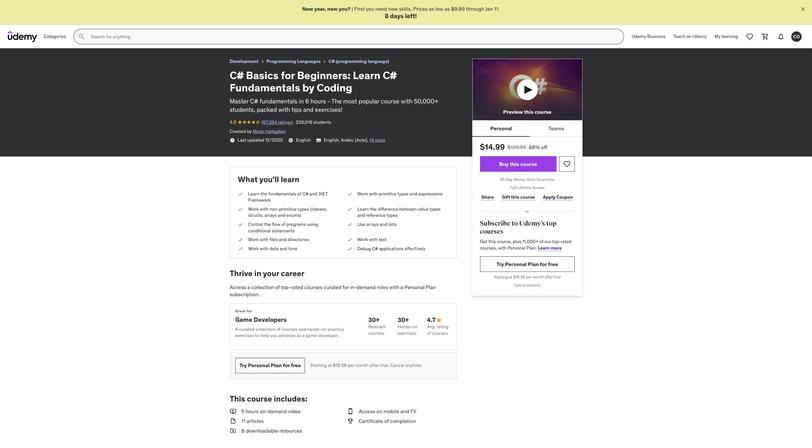 Task type: vqa. For each thing, say whether or not it's contained in the screenshot.
topics,
no



Task type: describe. For each thing, give the bounding box(es) containing it.
for inside access a collection of top-rated courses curated for in-demand roles with a personal plan subscription.
[[343, 284, 349, 291]]

c# (programming language) link
[[329, 57, 390, 66]]

4.7
[[427, 316, 436, 324]]

after for trial
[[545, 275, 554, 280]]

preview this course
[[504, 109, 552, 115]]

downloadable
[[246, 428, 278, 435]]

course for buy this course
[[521, 161, 538, 167]]

with left tips
[[279, 106, 290, 114]]

with left '50,000+'
[[401, 97, 413, 105]]

small image for 8 downloadable resources
[[230, 428, 236, 435]]

on left mobile
[[377, 408, 383, 415]]

work for work with non-primitive types (classes, structs, arrays and enums)
[[248, 206, 259, 212]]

udemy inside udemy business link
[[632, 34, 647, 39]]

xsmall image for work with files and directories
[[238, 237, 243, 243]]

and inside great for game developers a curated collection of courses and hands-on practice exercises to help you advance as a game developer.
[[299, 327, 306, 332]]

with left text
[[369, 237, 378, 243]]

thrive in your career element
[[230, 269, 457, 379]]

-
[[328, 97, 330, 105]]

plan.
[[527, 245, 537, 251]]

certificate of completion
[[359, 418, 416, 425]]

arrays inside the work with non-primitive types (classes, structs, arrays and enums)
[[265, 213, 277, 218]]

starting at $16.58 per month after trial cancel anytime
[[494, 275, 561, 288]]

c# up beginners:
[[329, 58, 335, 64]]

per for trial
[[527, 275, 532, 280]]

access inside 30-day money-back guarantee full lifetime access
[[533, 185, 545, 190]]

11
[[242, 418, 246, 425]]

(67,284
[[262, 119, 277, 125]]

tv
[[411, 408, 417, 415]]

personal up starting at $16.58 per month after trial cancel anytime
[[506, 261, 527, 268]]

exercises inside great for game developers a curated collection of courses and hands-on practice exercises to help you advance as a game developer.
[[235, 333, 254, 339]]

shopping cart with 0 items image
[[762, 33, 770, 41]]

udemy image
[[8, 31, 37, 42]]

of inside access a collection of top-rated courses curated for in-demand roles with a personal plan subscription.
[[275, 284, 280, 291]]

c# down development link
[[230, 69, 244, 82]]

get this course, plus 11,000+ of our top-rated courses, with personal plan.
[[480, 239, 572, 251]]

free for leftmost "try personal plan for free" link
[[291, 363, 301, 369]]

1 vertical spatial 8
[[242, 428, 245, 435]]

english
[[296, 137, 311, 143]]

great for game developers a curated collection of courses and hands-on practice exercises to help you advance as a game developer.
[[235, 309, 344, 339]]

off
[[542, 144, 548, 151]]

non-
[[270, 206, 279, 212]]

small image for 5 hours on-demand video
[[230, 408, 236, 415]]

curated inside access a collection of top-rated courses curated for in-demand roles with a personal plan subscription.
[[324, 284, 342, 291]]

xsmall image for control the flow of programs using conditional statements
[[238, 222, 243, 228]]

new year, new you? | first you need new skills. prices as low as $9.99 through jan 11. 8 days left!
[[303, 6, 500, 20]]

30+ hands-on exercises
[[398, 316, 418, 336]]

learn
[[281, 174, 300, 185]]

expressions
[[419, 191, 443, 197]]

courses inside great for game developers a curated collection of courses and hands-on practice exercises to help you advance as a game developer.
[[282, 327, 298, 332]]

learn for learn more
[[538, 245, 550, 251]]

resources
[[280, 428, 302, 435]]

development
[[230, 58, 259, 64]]

14
[[370, 137, 374, 143]]

tab list containing personal
[[473, 121, 583, 137]]

access for access a collection of top-rated courses curated for in-demand roles with a personal plan subscription.
[[230, 284, 246, 291]]

gift this course
[[502, 194, 535, 200]]

on inside great for game developers a curated collection of courses and hands-on practice exercises to help you advance as a game developer.
[[322, 327, 327, 332]]

plan inside access a collection of top-rated courses curated for in-demand roles with a personal plan subscription.
[[426, 284, 437, 291]]

rated inside access a collection of top-rated courses curated for in-demand roles with a personal plan subscription.
[[291, 284, 303, 291]]

xsmall image for work with date and time
[[238, 246, 243, 252]]

collection inside great for game developers a curated collection of courses and hands-on practice exercises to help you advance as a game developer.
[[256, 327, 276, 332]]

students
[[314, 119, 331, 125]]

0 horizontal spatial a
[[248, 284, 250, 291]]

2 horizontal spatial as
[[445, 6, 450, 12]]

lifetime
[[518, 185, 532, 190]]

Search for anything text field
[[90, 31, 617, 42]]

1 vertical spatial arrays
[[367, 222, 379, 227]]

small image inside thrive in your career element
[[436, 317, 443, 324]]

you?
[[339, 6, 351, 12]]

88%
[[529, 144, 540, 151]]

with left files
[[260, 237, 269, 243]]

this for buy
[[510, 161, 520, 167]]

with left date
[[260, 246, 269, 252]]

courses inside the avg. rating of courses
[[432, 331, 448, 336]]

hands-
[[398, 324, 413, 330]]

xsmall image for work with primitive types and expressions
[[347, 191, 353, 197]]

11.
[[495, 6, 500, 12]]

work for work with files and directories
[[248, 237, 259, 243]]

$14.99 $129.99 88% off
[[480, 142, 548, 152]]

my learning
[[715, 34, 739, 39]]

directories
[[288, 237, 310, 243]]

30-day money-back guarantee full lifetime access
[[500, 177, 555, 190]]

0 horizontal spatial by
[[247, 128, 252, 134]]

apply coupon button
[[542, 191, 575, 204]]

guarantee
[[537, 177, 555, 182]]

course up on- in the bottom of the page
[[247, 394, 272, 404]]

rating
[[437, 324, 449, 330]]

month for trial
[[533, 275, 544, 280]]

50,000+
[[414, 97, 439, 105]]

effectively
[[405, 246, 426, 252]]

of inside get this course, plus 11,000+ of our top-rated courses, with personal plan.
[[540, 239, 544, 245]]

gift this course link
[[501, 191, 537, 204]]

with inside access a collection of top-rated courses curated for in-demand roles with a personal plan subscription.
[[390, 284, 400, 291]]

0 vertical spatial primitive
[[379, 191, 397, 197]]

,
[[368, 137, 369, 143]]

personal down help
[[248, 363, 270, 369]]

and left tv
[[401, 408, 410, 415]]

anytime.
[[406, 363, 423, 369]]

close image
[[801, 6, 807, 12]]

8 inside new year, new you? | first you need new skills. prices as low as $9.99 through jan 11. 8 days left!
[[385, 12, 389, 20]]

teach on udemy
[[674, 34, 708, 39]]

learn inside c# basics for beginners: learn c# fundamentals by coding master c# fundamentals in 6 hours - the most popular course with 50,000+ students, packed with tips and exercises!
[[353, 69, 381, 82]]

fundamentals inside c# basics for beginners: learn c# fundamentals by coding master c# fundamentals in 6 hours - the most popular course with 50,000+ students, packed with tips and exercises!
[[260, 97, 298, 105]]

my
[[715, 34, 721, 39]]

try for "try personal plan for free" link to the right
[[497, 261, 504, 268]]

conditional
[[248, 228, 271, 234]]

(67,284 ratings)
[[262, 119, 293, 125]]

learning
[[722, 34, 739, 39]]

in inside c# basics for beginners: learn c# fundamentals by coding master c# fundamentals in 6 hours - the most popular course with 50,000+ students, packed with tips and exercises!
[[299, 97, 304, 105]]

at for starting at $16.58 per month after trial cancel anytime
[[509, 275, 513, 280]]

day
[[507, 177, 513, 182]]

for down the learn more link
[[541, 261, 548, 268]]

thrive in your career
[[230, 269, 305, 279]]

course for gift this course
[[521, 194, 535, 200]]

articles
[[247, 418, 264, 425]]

try personal plan for free for leftmost "try personal plan for free" link
[[240, 363, 301, 369]]

udemy's
[[520, 220, 546, 228]]

8 downloadable resources
[[242, 428, 302, 435]]

small image for certificate of completion
[[347, 418, 354, 425]]

relevant
[[369, 324, 386, 330]]

$16.58 for starting at $16.58 per month after trial. cancel anytime.
[[333, 363, 347, 369]]

c# (programming language)
[[329, 58, 390, 64]]

.net
[[318, 191, 328, 197]]

new
[[303, 6, 314, 12]]

get
[[480, 239, 488, 245]]

language)
[[368, 58, 390, 64]]

personal inside access a collection of top-rated courses curated for in-demand roles with a personal plan subscription.
[[405, 284, 425, 291]]

curated inside great for game developers a curated collection of courses and hands-on practice exercises to help you advance as a game developer.
[[239, 327, 255, 332]]

course language image
[[288, 138, 294, 143]]

categories
[[44, 34, 66, 39]]

last updated 12/2020
[[238, 137, 283, 143]]

value
[[418, 206, 429, 212]]

udemy business link
[[629, 29, 670, 45]]

wishlist image
[[563, 160, 571, 168]]

you inside great for game developers a curated collection of courses and hands-on practice exercises to help you advance as a game developer.
[[270, 333, 278, 339]]

created
[[230, 128, 246, 134]]

what
[[238, 174, 258, 185]]

flow
[[272, 222, 281, 227]]

c# down "work with text"
[[372, 246, 378, 252]]

top
[[547, 220, 557, 228]]

on inside the 30+ hands-on exercises
[[413, 324, 418, 330]]

228,016
[[296, 119, 313, 125]]

to inside great for game developers a curated collection of courses and hands-on practice exercises to help you advance as a game developer.
[[255, 333, 260, 339]]

and left time
[[280, 246, 288, 252]]

of inside 'control the flow of programs using conditional statements'
[[282, 222, 286, 227]]

completion
[[390, 418, 416, 425]]

or
[[526, 209, 530, 214]]

1 horizontal spatial as
[[429, 6, 435, 12]]

developers
[[254, 316, 287, 324]]

course,
[[497, 239, 512, 245]]

4.5
[[230, 119, 237, 125]]

notifications image
[[778, 33, 786, 41]]

beginners:
[[297, 69, 351, 82]]

work for work with date and time
[[248, 246, 259, 252]]

rated inside get this course, plus 11,000+ of our top-rated courses, with personal plan.
[[561, 239, 572, 245]]

learn the difference between value types and reference types
[[358, 206, 441, 218]]

access for access on mobile and tv
[[359, 408, 376, 415]]

by inside c# basics for beginners: learn c# fundamentals by coding master c# fundamentals in 6 hours - the most popular course with 50,000+ students, packed with tips and exercises!
[[303, 81, 315, 95]]

0 vertical spatial xsmall image
[[322, 59, 328, 64]]

xsmall image for learn the fundamentals of c# and .net framework
[[238, 191, 243, 197]]

$129.99
[[508, 144, 527, 151]]

of inside learn the fundamentals of c# and .net framework
[[298, 191, 302, 197]]

work with text
[[358, 237, 387, 243]]

2 new from the left
[[389, 6, 398, 12]]

and up between
[[410, 191, 418, 197]]

types inside the work with non-primitive types (classes, structs, arrays and enums)
[[298, 206, 309, 212]]

video
[[288, 408, 301, 415]]

this for gift
[[512, 194, 520, 200]]

at for starting at $16.58 per month after trial. cancel anytime.
[[328, 363, 332, 369]]

1 new from the left
[[328, 6, 338, 12]]

30+ for 30+ relevant courses
[[369, 316, 380, 324]]

apply
[[543, 194, 556, 200]]

for down advance
[[283, 363, 290, 369]]

small image for access on mobile and tv
[[347, 408, 354, 415]]

a inside great for game developers a curated collection of courses and hands-on practice exercises to help you advance as a game developer.
[[303, 333, 305, 339]]

closed captions image
[[316, 138, 322, 143]]

subscribe
[[480, 220, 511, 228]]

tips
[[292, 106, 302, 114]]

programming
[[267, 58, 296, 64]]

of down access on mobile and tv
[[385, 418, 389, 425]]

starting for starting at $16.58 per month after trial cancel anytime
[[494, 275, 508, 280]]



Task type: locate. For each thing, give the bounding box(es) containing it.
the for fundamentals
[[261, 191, 268, 197]]

you right "first"
[[366, 6, 375, 12]]

co
[[794, 34, 801, 40]]

courses inside access a collection of top-rated courses curated for in-demand roles with a personal plan subscription.
[[305, 284, 323, 291]]

1 udemy from the left
[[632, 34, 647, 39]]

c# left the .net
[[303, 191, 309, 197]]

30+ inside the 30+ hands-on exercises
[[398, 316, 409, 324]]

0 vertical spatial starting
[[494, 275, 508, 280]]

game
[[306, 333, 317, 339]]

work with date and time
[[248, 246, 298, 252]]

1 horizontal spatial demand
[[357, 284, 376, 291]]

as right low
[[445, 6, 450, 12]]

free down advance
[[291, 363, 301, 369]]

2 vertical spatial the
[[264, 222, 271, 227]]

try personal plan for free inside thrive in your career element
[[240, 363, 301, 369]]

our
[[545, 239, 552, 245]]

of up statements
[[282, 222, 286, 227]]

you right help
[[270, 333, 278, 339]]

more down the our
[[551, 245, 562, 251]]

0 horizontal spatial you
[[270, 333, 278, 339]]

udemy
[[632, 34, 647, 39], [693, 34, 708, 39]]

30+ for 30+ hands-on exercises
[[398, 316, 409, 324]]

1 horizontal spatial 30+
[[398, 316, 409, 324]]

the up framework
[[261, 191, 268, 197]]

learn down c# (programming language) link
[[353, 69, 381, 82]]

starting at $16.58 per month after trial. cancel anytime.
[[311, 363, 423, 369]]

between
[[400, 206, 417, 212]]

as left low
[[429, 6, 435, 12]]

the for difference
[[370, 206, 377, 212]]

0 horizontal spatial try personal plan for free link
[[235, 358, 305, 374]]

types right value
[[430, 206, 441, 212]]

0 vertical spatial curated
[[324, 284, 342, 291]]

with down the course,
[[499, 245, 507, 251]]

personal inside get this course, plus 11,000+ of our top-rated courses, with personal plan.
[[508, 245, 526, 251]]

0 vertical spatial rated
[[561, 239, 572, 245]]

at inside starting at $16.58 per month after trial cancel anytime
[[509, 275, 513, 280]]

for right great
[[247, 309, 252, 314]]

through
[[466, 6, 485, 12]]

cancel inside starting at $16.58 per month after trial cancel anytime
[[514, 283, 526, 288]]

c# basics for beginners: learn c# fundamentals by coding master c# fundamentals in 6 hours - the most popular course with 50,000+ students, packed with tips and exercises!
[[230, 69, 439, 114]]

$16.58 for starting at $16.58 per month after trial cancel anytime
[[514, 275, 526, 280]]

1 horizontal spatial primitive
[[379, 191, 397, 197]]

0 horizontal spatial at
[[328, 363, 332, 369]]

0 vertical spatial per
[[527, 275, 532, 280]]

0 horizontal spatial starting
[[311, 363, 327, 369]]

use arrays and lists
[[358, 222, 397, 227]]

access
[[533, 185, 545, 190], [230, 284, 246, 291], [359, 408, 376, 415]]

as inside great for game developers a curated collection of courses and hands-on practice exercises to help you advance as a game developer.
[[297, 333, 301, 339]]

personal down plus
[[508, 245, 526, 251]]

access a collection of top-rated courses curated for in-demand roles with a personal plan subscription.
[[230, 284, 437, 298]]

files
[[270, 237, 278, 243]]

primitive inside the work with non-primitive types (classes, structs, arrays and enums)
[[279, 206, 297, 212]]

this right gift
[[512, 194, 520, 200]]

and inside the work with non-primitive types (classes, structs, arrays and enums)
[[278, 213, 286, 218]]

learn
[[353, 69, 381, 82], [248, 191, 260, 197], [358, 206, 369, 212], [538, 245, 550, 251]]

primitive
[[379, 191, 397, 197], [279, 206, 297, 212]]

0 vertical spatial at
[[509, 275, 513, 280]]

1 horizontal spatial 8
[[385, 12, 389, 20]]

c# inside learn the fundamentals of c# and .net framework
[[303, 191, 309, 197]]

starting for starting at $16.58 per month after trial. cancel anytime.
[[311, 363, 327, 369]]

c# down language)
[[383, 69, 397, 82]]

of inside the avg. rating of courses
[[427, 331, 431, 336]]

to left the 'udemy's'
[[512, 220, 518, 228]]

hours inside c# basics for beginners: learn c# fundamentals by coding master c# fundamentals in 6 hours - the most popular course with 50,000+ students, packed with tips and exercises!
[[311, 97, 326, 105]]

this right preview
[[525, 109, 534, 115]]

starting inside starting at $16.58 per month after trial cancel anytime
[[494, 275, 508, 280]]

includes:
[[274, 394, 308, 404]]

1 vertical spatial primitive
[[279, 206, 297, 212]]

this inside button
[[510, 161, 520, 167]]

left!
[[405, 12, 417, 20]]

fundamentals up packed
[[260, 97, 298, 105]]

30+
[[369, 316, 380, 324], [398, 316, 409, 324]]

after inside starting at $16.58 per month after trial cancel anytime
[[545, 275, 554, 280]]

xsmall image
[[260, 59, 265, 64], [238, 191, 243, 197], [347, 191, 353, 197], [238, 206, 243, 213], [347, 206, 353, 213], [238, 222, 243, 228], [238, 237, 243, 243], [347, 237, 353, 243], [238, 246, 243, 252], [347, 246, 353, 252]]

to
[[512, 220, 518, 228], [255, 333, 260, 339]]

1 horizontal spatial new
[[389, 6, 398, 12]]

time
[[289, 246, 298, 252]]

1 vertical spatial try personal plan for free
[[240, 363, 301, 369]]

0 vertical spatial after
[[545, 275, 554, 280]]

work for work with text
[[358, 237, 368, 243]]

1 horizontal spatial month
[[533, 275, 544, 280]]

0 horizontal spatial per
[[348, 363, 355, 369]]

in
[[299, 97, 304, 105], [255, 269, 261, 279]]

courses down career
[[305, 284, 323, 291]]

1 vertical spatial to
[[255, 333, 260, 339]]

2 vertical spatial access
[[359, 408, 376, 415]]

1 horizontal spatial a
[[303, 333, 305, 339]]

cancel for anytime
[[514, 283, 526, 288]]

courses down rating
[[432, 331, 448, 336]]

courses up advance
[[282, 327, 298, 332]]

small image
[[230, 418, 236, 425]]

you'll
[[260, 174, 279, 185]]

1 vertical spatial cancel
[[391, 363, 405, 369]]

cancel left anytime
[[514, 283, 526, 288]]

buy
[[500, 161, 509, 167]]

teams button
[[531, 121, 583, 136]]

after inside thrive in your career element
[[370, 363, 380, 369]]

xsmall image
[[322, 59, 328, 64], [230, 138, 235, 143], [347, 222, 353, 228]]

course up back
[[521, 161, 538, 167]]

1 horizontal spatial free
[[549, 261, 559, 268]]

0 horizontal spatial udemy
[[632, 34, 647, 39]]

1 horizontal spatial try personal plan for free
[[497, 261, 559, 268]]

and up game
[[299, 327, 306, 332]]

1 horizontal spatial try
[[497, 261, 504, 268]]

xsmall image for work with non-primitive types (classes, structs, arrays and enums)
[[238, 206, 243, 213]]

demand
[[357, 284, 376, 291], [268, 408, 287, 415]]

free for "try personal plan for free" link to the right
[[549, 261, 559, 268]]

what you'll learn
[[238, 174, 300, 185]]

xsmall image left the last
[[230, 138, 235, 143]]

and down non-
[[278, 213, 286, 218]]

after left trial
[[545, 275, 554, 280]]

1 vertical spatial per
[[348, 363, 355, 369]]

xsmall image for work with text
[[347, 237, 353, 243]]

learn more
[[538, 245, 562, 251]]

learn for learn the fundamentals of c# and .net framework
[[248, 191, 260, 197]]

try
[[497, 261, 504, 268], [240, 363, 247, 369]]

0 horizontal spatial cancel
[[391, 363, 405, 369]]

primitive up enums)
[[279, 206, 297, 212]]

on right teach
[[687, 34, 692, 39]]

0 vertical spatial plan
[[528, 261, 539, 268]]

1 horizontal spatial cancel
[[514, 283, 526, 288]]

and
[[304, 106, 314, 114], [310, 191, 317, 197], [410, 191, 418, 197], [278, 213, 286, 218], [358, 213, 365, 218], [380, 222, 388, 227], [279, 237, 287, 243], [280, 246, 288, 252], [299, 327, 306, 332], [401, 408, 410, 415]]

the for flow
[[264, 222, 271, 227]]

2 vertical spatial plan
[[271, 363, 282, 369]]

fundamentals inside learn the fundamentals of c# and .net framework
[[269, 191, 297, 197]]

access on mobile and tv
[[359, 408, 417, 415]]

1 horizontal spatial arrays
[[367, 222, 379, 227]]

at inside thrive in your career element
[[328, 363, 332, 369]]

1 vertical spatial hours
[[246, 408, 259, 415]]

5 hours on-demand video
[[242, 408, 301, 415]]

preview this course button
[[473, 59, 583, 121]]

course up teams
[[535, 109, 552, 115]]

1 vertical spatial collection
[[256, 327, 276, 332]]

collection
[[252, 284, 274, 291], [256, 327, 276, 332]]

this for preview
[[525, 109, 534, 115]]

and up use
[[358, 213, 365, 218]]

languages
[[297, 58, 321, 64]]

try personal plan for free link up starting at $16.58 per month after trial cancel anytime
[[480, 257, 575, 272]]

of down learn
[[298, 191, 302, 197]]

month up anytime
[[533, 275, 544, 280]]

free up trial
[[549, 261, 559, 268]]

1 horizontal spatial try personal plan for free link
[[480, 257, 575, 272]]

2 horizontal spatial xsmall image
[[347, 222, 353, 228]]

buy this course button
[[480, 157, 557, 172]]

course inside c# basics for beginners: learn c# fundamentals by coding master c# fundamentals in 6 hours - the most popular course with 50,000+ students, packed with tips and exercises!
[[381, 97, 400, 105]]

1 horizontal spatial exercises
[[398, 331, 417, 336]]

[auto]
[[355, 137, 368, 143]]

1 vertical spatial in
[[255, 269, 261, 279]]

0 vertical spatial try personal plan for free
[[497, 261, 559, 268]]

1 vertical spatial month
[[356, 363, 369, 369]]

top- right the our
[[553, 239, 561, 245]]

submit search image
[[78, 33, 86, 41]]

course down lifetime
[[521, 194, 535, 200]]

0 vertical spatial collection
[[252, 284, 274, 291]]

1 horizontal spatial after
[[545, 275, 554, 280]]

this inside get this course, plus 11,000+ of our top-rated courses, with personal plan.
[[489, 239, 496, 245]]

$14.99
[[480, 142, 505, 152]]

you inside new year, new you? | first you need new skills. prices as low as $9.99 through jan 11. 8 days left!
[[366, 6, 375, 12]]

access up certificate
[[359, 408, 376, 415]]

1 horizontal spatial rated
[[561, 239, 572, 245]]

per for trial.
[[348, 363, 355, 369]]

1 horizontal spatial plan
[[426, 284, 437, 291]]

ratings)
[[278, 119, 293, 125]]

to left help
[[255, 333, 260, 339]]

0 horizontal spatial curated
[[239, 327, 255, 332]]

1 vertical spatial top-
[[281, 284, 291, 291]]

1 vertical spatial $16.58
[[333, 363, 347, 369]]

1 horizontal spatial $16.58
[[514, 275, 526, 280]]

and left the lists
[[380, 222, 388, 227]]

arrays down non-
[[265, 213, 277, 218]]

share button
[[480, 191, 496, 204]]

a left game
[[303, 333, 305, 339]]

1 horizontal spatial in
[[299, 97, 304, 105]]

1 vertical spatial try
[[240, 363, 247, 369]]

0 vertical spatial access
[[533, 185, 545, 190]]

xsmall image left use
[[347, 222, 353, 228]]

collection up help
[[256, 327, 276, 332]]

0 vertical spatial month
[[533, 275, 544, 280]]

with inside get this course, plus 11,000+ of our top-rated courses, with personal plan.
[[499, 245, 507, 251]]

2 horizontal spatial a
[[401, 284, 404, 291]]

types down difference
[[387, 213, 398, 218]]

for down programming languages link at top left
[[281, 69, 295, 82]]

work for work with primitive types and expressions
[[358, 191, 368, 197]]

arrays down reference on the top left
[[367, 222, 379, 227]]

1 vertical spatial by
[[247, 128, 252, 134]]

top- down career
[[281, 284, 291, 291]]

the inside learn the difference between value types and reference types
[[370, 206, 377, 212]]

month inside starting at $16.58 per month after trial cancel anytime
[[533, 275, 544, 280]]

try personal plan for free down help
[[240, 363, 301, 369]]

this course includes:
[[230, 394, 308, 404]]

buy this course
[[500, 161, 538, 167]]

0 vertical spatial in
[[299, 97, 304, 105]]

0 horizontal spatial try
[[240, 363, 247, 369]]

after for trial.
[[370, 363, 380, 369]]

my learning link
[[711, 29, 743, 45]]

0 vertical spatial arrays
[[265, 213, 277, 218]]

cancel right trial.
[[391, 363, 405, 369]]

on up developer.
[[322, 327, 327, 332]]

and inside learn the difference between value types and reference types
[[358, 213, 365, 218]]

curated left in-
[[324, 284, 342, 291]]

14 more button
[[370, 137, 386, 144]]

starting inside thrive in your career element
[[311, 363, 327, 369]]

rated up learn more
[[561, 239, 572, 245]]

course for preview this course
[[535, 109, 552, 115]]

(classes,
[[310, 206, 328, 212]]

c# up students,
[[250, 97, 258, 105]]

small image
[[436, 317, 443, 324], [230, 408, 236, 415], [347, 408, 354, 415], [347, 418, 354, 425], [230, 428, 236, 435]]

0 horizontal spatial arrays
[[265, 213, 277, 218]]

this inside 'button'
[[525, 109, 534, 115]]

prices
[[414, 6, 428, 12]]

teams
[[549, 125, 565, 132]]

30+ inside 30+ relevant courses
[[369, 316, 380, 324]]

statements
[[272, 228, 295, 234]]

0 horizontal spatial more
[[375, 137, 386, 143]]

xsmall image for last updated 12/2020
[[230, 138, 235, 143]]

0 vertical spatial $16.58
[[514, 275, 526, 280]]

learn inside learn the fundamentals of c# and .net framework
[[248, 191, 260, 197]]

month left trial.
[[356, 363, 369, 369]]

mobile
[[384, 408, 400, 415]]

avg.
[[427, 324, 436, 330]]

0 horizontal spatial month
[[356, 363, 369, 369]]

1 horizontal spatial you
[[366, 6, 375, 12]]

demand down this course includes:
[[268, 408, 287, 415]]

date
[[270, 246, 279, 252]]

30-
[[500, 177, 507, 182]]

month inside thrive in your career element
[[356, 363, 369, 369]]

types up between
[[398, 191, 409, 197]]

access up subscription.
[[230, 284, 246, 291]]

lists
[[389, 222, 397, 227]]

personal right roles
[[405, 284, 425, 291]]

courses down relevant
[[369, 331, 385, 336]]

0 horizontal spatial 30+
[[369, 316, 380, 324]]

created by mosh hamedani
[[230, 128, 286, 134]]

1 horizontal spatial access
[[359, 408, 376, 415]]

of left the our
[[540, 239, 544, 245]]

1 horizontal spatial udemy
[[693, 34, 708, 39]]

avg. rating of courses
[[427, 324, 449, 336]]

of inside great for game developers a curated collection of courses and hands-on practice exercises to help you advance as a game developer.
[[277, 327, 281, 332]]

back
[[527, 177, 536, 182]]

this for get
[[489, 239, 496, 245]]

0 vertical spatial cancel
[[514, 283, 526, 288]]

more
[[375, 137, 386, 143], [551, 245, 562, 251]]

1 horizontal spatial per
[[527, 275, 532, 280]]

xsmall image for debug c# applications effectively
[[347, 246, 353, 252]]

top- inside access a collection of top-rated courses curated for in-demand roles with a personal plan subscription.
[[281, 284, 291, 291]]

new left you?
[[328, 6, 338, 12]]

after left trial.
[[370, 363, 380, 369]]

0 horizontal spatial in
[[255, 269, 261, 279]]

trial
[[554, 275, 561, 280]]

new
[[328, 6, 338, 12], [389, 6, 398, 12]]

0 horizontal spatial 8
[[242, 428, 245, 435]]

0 vertical spatial to
[[512, 220, 518, 228]]

with inside the work with non-primitive types (classes, structs, arrays and enums)
[[260, 206, 269, 212]]

starting down courses,
[[494, 275, 508, 280]]

with down framework
[[260, 206, 269, 212]]

1 vertical spatial free
[[291, 363, 301, 369]]

1 horizontal spatial xsmall image
[[322, 59, 328, 64]]

learn for learn the difference between value types and reference types
[[358, 206, 369, 212]]

of down your
[[275, 284, 280, 291]]

0 horizontal spatial as
[[297, 333, 301, 339]]

the inside 'control the flow of programs using conditional statements'
[[264, 222, 271, 227]]

with right roles
[[390, 284, 400, 291]]

0 vertical spatial demand
[[357, 284, 376, 291]]

development link
[[230, 57, 259, 66]]

course inside 'button'
[[535, 109, 552, 115]]

first
[[355, 6, 365, 12]]

curated down the game
[[239, 327, 255, 332]]

0 horizontal spatial plan
[[271, 363, 282, 369]]

demand left roles
[[357, 284, 376, 291]]

per inside starting at $16.58 per month after trial cancel anytime
[[527, 275, 532, 280]]

0 horizontal spatial demand
[[268, 408, 287, 415]]

try inside thrive in your career element
[[240, 363, 247, 369]]

top- inside get this course, plus 11,000+ of our top-rated courses, with personal plan.
[[553, 239, 561, 245]]

hamedani
[[265, 128, 286, 134]]

wishlist image
[[747, 33, 754, 41]]

1 30+ from the left
[[369, 316, 380, 324]]

enums)
[[287, 213, 302, 218]]

the up reference on the top left
[[370, 206, 377, 212]]

learn inside learn the difference between value types and reference types
[[358, 206, 369, 212]]

primitive up difference
[[379, 191, 397, 197]]

collection down thrive in your career
[[252, 284, 274, 291]]

for left in-
[[343, 284, 349, 291]]

for inside c# basics for beginners: learn c# fundamentals by coding master c# fundamentals in 6 hours - the most popular course with 50,000+ students, packed with tips and exercises!
[[281, 69, 295, 82]]

this right buy
[[510, 161, 520, 167]]

thrive
[[230, 269, 253, 279]]

2 30+ from the left
[[398, 316, 409, 324]]

5
[[242, 408, 245, 415]]

per inside thrive in your career element
[[348, 363, 355, 369]]

0 horizontal spatial exercises
[[235, 333, 254, 339]]

0 vertical spatial you
[[366, 6, 375, 12]]

8 down 11 on the left of page
[[242, 428, 245, 435]]

0 horizontal spatial hours
[[246, 408, 259, 415]]

fundamentals down learn
[[269, 191, 297, 197]]

great
[[235, 309, 246, 314]]

2 horizontal spatial access
[[533, 185, 545, 190]]

exercises inside the 30+ hands-on exercises
[[398, 331, 417, 336]]

need
[[376, 6, 387, 12]]

framework
[[248, 197, 271, 203]]

xsmall image for learn the difference between value types and reference types
[[347, 206, 353, 213]]

skills.
[[399, 6, 412, 12]]

courses inside 30+ relevant courses
[[369, 331, 385, 336]]

with up reference on the top left
[[369, 191, 378, 197]]

personal inside button
[[491, 125, 512, 132]]

personal down preview
[[491, 125, 512, 132]]

1 horizontal spatial more
[[551, 245, 562, 251]]

of up advance
[[277, 327, 281, 332]]

tab list
[[473, 121, 583, 137]]

0 horizontal spatial new
[[328, 6, 338, 12]]

30+ left hands-
[[369, 316, 380, 324]]

0 horizontal spatial access
[[230, 284, 246, 291]]

2 udemy from the left
[[693, 34, 708, 39]]

packed
[[257, 106, 277, 114]]

0 horizontal spatial free
[[291, 363, 301, 369]]

1 horizontal spatial top-
[[553, 239, 561, 245]]

1 horizontal spatial starting
[[494, 275, 508, 280]]

exercises!
[[315, 106, 343, 114]]

a right roles
[[401, 284, 404, 291]]

0 vertical spatial more
[[375, 137, 386, 143]]

1 vertical spatial access
[[230, 284, 246, 291]]

8 down need
[[385, 12, 389, 20]]

use
[[358, 222, 366, 227]]

as
[[429, 6, 435, 12], [445, 6, 450, 12], [297, 333, 301, 339]]

demand inside access a collection of top-rated courses curated for in-demand roles with a personal plan subscription.
[[357, 284, 376, 291]]

udemy inside teach on udemy link
[[693, 34, 708, 39]]

types
[[398, 191, 409, 197], [298, 206, 309, 212], [430, 206, 441, 212], [387, 213, 398, 218]]

course inside button
[[521, 161, 538, 167]]

the inside learn the fundamentals of c# and .net framework
[[261, 191, 268, 197]]

try personal plan for free for "try personal plan for free" link to the right
[[497, 261, 559, 268]]

personal button
[[473, 121, 531, 136]]

teach
[[674, 34, 686, 39]]

for inside great for game developers a curated collection of courses and hands-on practice exercises to help you advance as a game developer.
[[247, 309, 252, 314]]

after
[[545, 275, 554, 280], [370, 363, 380, 369]]

cancel inside thrive in your career element
[[391, 363, 405, 369]]

and inside learn the fundamentals of c# and .net framework
[[310, 191, 317, 197]]

try personal plan for free link down help
[[235, 358, 305, 374]]

access inside access a collection of top-rated courses curated for in-demand roles with a personal plan subscription.
[[230, 284, 246, 291]]

$9.99
[[451, 6, 465, 12]]

1 vertical spatial curated
[[239, 327, 255, 332]]

in left your
[[255, 269, 261, 279]]

cancel for anytime.
[[391, 363, 405, 369]]

to inside subscribe to udemy's top courses
[[512, 220, 518, 228]]

courses inside subscribe to udemy's top courses
[[480, 228, 504, 236]]

mosh hamedani link
[[253, 128, 286, 134]]

courses down subscribe
[[480, 228, 504, 236]]

free inside thrive in your career element
[[291, 363, 301, 369]]

work
[[358, 191, 368, 197], [248, 206, 259, 212], [248, 237, 259, 243], [358, 237, 368, 243], [248, 246, 259, 252]]

the
[[332, 97, 342, 105]]

try personal plan for free
[[497, 261, 559, 268], [240, 363, 301, 369]]

learn up reference on the top left
[[358, 206, 369, 212]]

this up courses,
[[489, 239, 496, 245]]

1 vertical spatial demand
[[268, 408, 287, 415]]

30+ right 30+ relevant courses
[[398, 316, 409, 324]]

work inside the work with non-primitive types (classes, structs, arrays and enums)
[[248, 206, 259, 212]]

xsmall image for use arrays and lists
[[347, 222, 353, 228]]

1 vertical spatial fundamentals
[[269, 191, 297, 197]]

and down statements
[[279, 237, 287, 243]]

0 horizontal spatial $16.58
[[333, 363, 347, 369]]

debug c# applications effectively
[[358, 246, 426, 252]]

$16.58 inside thrive in your career element
[[333, 363, 347, 369]]

learn down the our
[[538, 245, 550, 251]]

access down back
[[533, 185, 545, 190]]

2 vertical spatial xsmall image
[[347, 222, 353, 228]]

try for leftmost "try personal plan for free" link
[[240, 363, 247, 369]]

collection inside access a collection of top-rated courses curated for in-demand roles with a personal plan subscription.
[[252, 284, 274, 291]]

and inside c# basics for beginners: learn c# fundamentals by coding master c# fundamentals in 6 hours - the most popular course with 50,000+ students, packed with tips and exercises!
[[304, 106, 314, 114]]

$16.58 inside starting at $16.58 per month after trial cancel anytime
[[514, 275, 526, 280]]

month for trial.
[[356, 363, 369, 369]]



